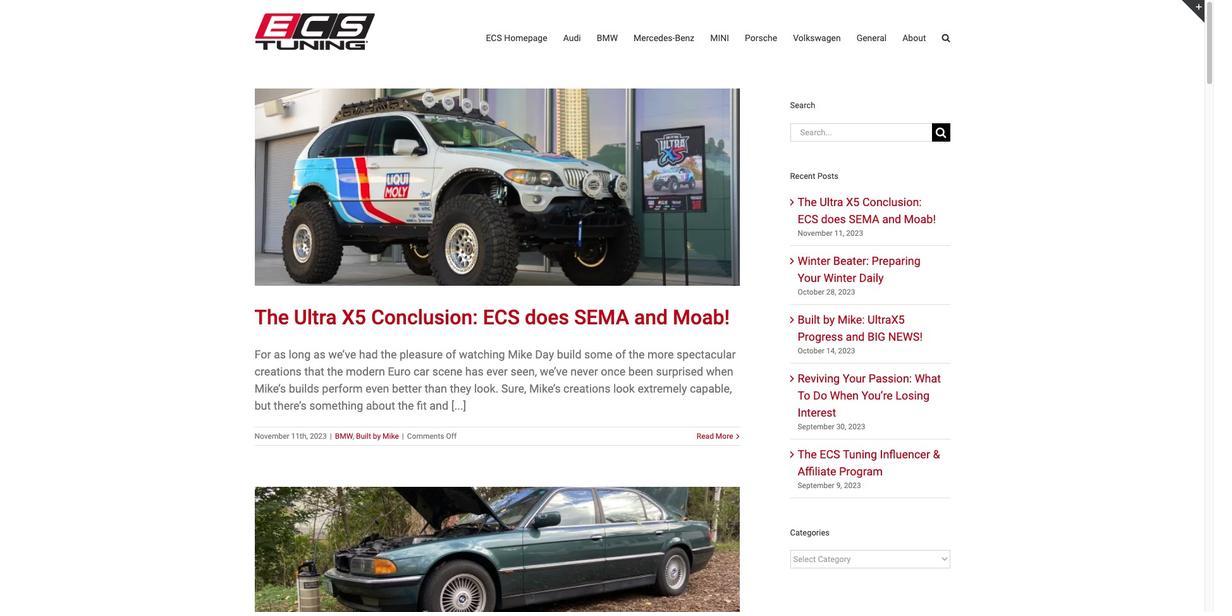Task type: describe. For each thing, give the bounding box(es) containing it.
about link
[[903, 0, 926, 76]]

does for the ultra x5 conclusion: ecs does sema and moab! november 11, 2023
[[821, 212, 846, 226]]

0 vertical spatial bmw
[[597, 33, 618, 43]]

the ultra x5 conclusion: ecs does sema and moab!
[[255, 305, 730, 329]]

off
[[446, 432, 457, 441]]

seen,
[[511, 365, 537, 378]]

mike:
[[838, 313, 865, 326]]

the for the ultra x5 conclusion: ecs does sema and moab! november 11, 2023
[[798, 195, 817, 208]]

had
[[359, 348, 378, 361]]

mike inside for as long as we've had the pleasure of watching mike day build some of the more spectacular creations that the modern euro car scene has ever seen, we've never once been surprised when mike's builds perform even better than they look. sure, mike's creations look extremely capable, but there's something about the fit and [...]
[[508, 348, 532, 361]]

builds
[[289, 382, 319, 395]]

0 vertical spatial we've
[[328, 348, 356, 361]]

search
[[790, 101, 815, 110]]

ever
[[486, 365, 508, 378]]

ecs up watching
[[483, 305, 520, 329]]

reviving your passion: what to do when you're losing interest september 30, 2023
[[798, 372, 941, 431]]

when
[[830, 389, 859, 402]]

1 mike's from the left
[[255, 382, 286, 395]]

2023 right 11th,
[[310, 432, 327, 441]]

and inside built by mike: ultrax5 progress and big news! october 14, 2023
[[846, 330, 865, 343]]

0 vertical spatial winter
[[798, 254, 831, 267]]

reviving your passion: what to do when you're losing interest link
[[798, 372, 941, 419]]

reviving
[[798, 372, 840, 385]]

october inside built by mike: ultrax5 progress and big news! october 14, 2023
[[798, 346, 825, 355]]

by inside built by mike: ultrax5 progress and big news! october 14, 2023
[[823, 313, 835, 326]]

1 | from the left
[[330, 432, 332, 441]]

influencer
[[880, 447, 930, 461]]

been
[[629, 365, 653, 378]]

losing
[[896, 389, 930, 402]]

posts
[[818, 171, 839, 181]]

november inside the ultra x5 conclusion: ecs does sema and moab! november 11, 2023
[[798, 229, 833, 238]]

they
[[450, 382, 471, 395]]

1 vertical spatial winter
[[824, 271, 856, 284]]

ecs homepage link
[[486, 0, 547, 76]]

11th,
[[291, 432, 308, 441]]

the left the "fit"
[[398, 399, 414, 412]]

ultra for the ultra x5 conclusion: ecs does sema and moab!
[[294, 305, 337, 329]]

extremely
[[638, 382, 687, 395]]

volkswagen link
[[793, 0, 841, 76]]

2 of from the left
[[616, 348, 626, 361]]

big
[[868, 330, 886, 343]]

preparing
[[872, 254, 921, 267]]

the up euro
[[381, 348, 397, 361]]

1 vertical spatial by
[[373, 432, 381, 441]]

has
[[465, 365, 484, 378]]

0 horizontal spatial creations
[[255, 365, 302, 378]]

tuning
[[843, 447, 877, 461]]

october inside winter beater: preparing your winter daily october 28, 2023
[[798, 287, 825, 296]]

than
[[425, 382, 447, 395]]

your inside winter beater: preparing your winter daily october 28, 2023
[[798, 271, 821, 284]]

when
[[706, 365, 733, 378]]

moab! for the ultra x5 conclusion: ecs does sema and moab! november 11, 2023
[[904, 212, 936, 226]]

about
[[903, 33, 926, 43]]

and inside the ultra x5 conclusion: ecs does sema and moab! november 11, 2023
[[882, 212, 901, 226]]

daily
[[859, 271, 884, 284]]

even
[[366, 382, 389, 395]]

long
[[289, 348, 311, 361]]

audi link
[[563, 0, 581, 76]]

mercedes-benz link
[[634, 0, 695, 76]]

2023 inside reviving your passion: what to do when you're losing interest september 30, 2023
[[848, 422, 865, 431]]

ultra for the ultra x5 conclusion: ecs does sema and moab! november 11, 2023
[[820, 195, 843, 208]]

to
[[798, 389, 811, 402]]

for as long as we've had the pleasure of watching mike day build some of the more spectacular creations that the modern euro car scene has ever seen, we've never once been surprised when mike's builds perform even better than they look. sure, mike's creations look extremely capable, but there's something about the fit and [...]
[[255, 348, 736, 412]]

ultrax5
[[868, 313, 905, 326]]

program
[[839, 465, 883, 478]]

recent posts
[[790, 171, 839, 181]]

mini link
[[710, 0, 729, 76]]

Search... search field
[[790, 123, 932, 142]]

the ultra x5 conclusion: ecs does sema and moab! november 11, 2023
[[798, 195, 936, 238]]

ecs homepage
[[486, 33, 547, 43]]

some
[[584, 348, 613, 361]]

the for the ecs tuning influencer & affiliate program september 9, 2023
[[798, 447, 817, 461]]

more
[[648, 348, 674, 361]]

there's
[[274, 399, 307, 412]]

,
[[353, 432, 354, 441]]

ecs left homepage on the left top of page
[[486, 33, 502, 43]]

sure,
[[501, 382, 526, 395]]

&
[[933, 447, 940, 461]]

read more
[[697, 432, 733, 441]]

built inside built by mike: ultrax5 progress and big news! october 14, 2023
[[798, 313, 820, 326]]

mercedes-
[[634, 33, 675, 43]]

and inside for as long as we've had the pleasure of watching mike day build some of the more spectacular creations that the modern euro car scene has ever seen, we've never once been surprised when mike's builds perform even better than they look. sure, mike's creations look extremely capable, but there's something about the fit and [...]
[[430, 399, 448, 412]]

the for the ultra x5 conclusion: ecs does sema and moab!
[[255, 305, 289, 329]]

september inside reviving your passion: what to do when you're losing interest september 30, 2023
[[798, 422, 835, 431]]

1 vertical spatial november
[[255, 432, 289, 441]]

read more link
[[697, 431, 733, 442]]

that
[[304, 365, 324, 378]]

winter beater: preparing your winter daily link
[[798, 254, 921, 284]]

day
[[535, 348, 554, 361]]

[...]
[[451, 399, 466, 412]]

but
[[255, 399, 271, 412]]

28,
[[826, 287, 836, 296]]

the ultra x5 conclusion: ecs does sema and moab! link for for as long as we've had the pleasure of watching mike day build some of the more spectacular creations that the modern euro car scene has ever seen, we've never once been surprised when mike's builds perform even better than they look. sure, mike's creations look extremely capable, but there's something about the fit and [...]
[[255, 305, 730, 329]]



Task type: locate. For each thing, give the bounding box(es) containing it.
0 horizontal spatial |
[[330, 432, 332, 441]]

1 as from the left
[[274, 348, 286, 361]]

1 horizontal spatial we've
[[540, 365, 568, 378]]

as right for
[[274, 348, 286, 361]]

0 horizontal spatial x5
[[342, 305, 366, 329]]

0 horizontal spatial we've
[[328, 348, 356, 361]]

2023 inside the ultra x5 conclusion: ecs does sema and moab! november 11, 2023
[[846, 229, 863, 238]]

0 horizontal spatial does
[[525, 305, 569, 329]]

of up once on the bottom
[[616, 348, 626, 361]]

sema for the ultra x5 conclusion: ecs does sema and moab! november 11, 2023
[[849, 212, 880, 226]]

spectacular
[[677, 348, 736, 361]]

None submit
[[932, 123, 950, 142]]

0 horizontal spatial the ultra x5 conclusion: ecs does sema and moab! link
[[255, 305, 730, 329]]

by right ,
[[373, 432, 381, 441]]

ecs tuning logo image
[[255, 13, 375, 50]]

does
[[821, 212, 846, 226], [525, 305, 569, 329]]

0 horizontal spatial november
[[255, 432, 289, 441]]

moab! up 'preparing' in the right top of the page
[[904, 212, 936, 226]]

mike's down seen,
[[529, 382, 561, 395]]

0 horizontal spatial conclusion:
[[371, 305, 478, 329]]

0 vertical spatial bmw link
[[597, 0, 618, 76]]

the ultra x5 conclusion: ecs does sema and moab! link up 11,
[[798, 195, 936, 226]]

0 vertical spatial x5
[[846, 195, 860, 208]]

what
[[915, 372, 941, 385]]

0 vertical spatial the
[[798, 195, 817, 208]]

fit
[[417, 399, 427, 412]]

bmw link for the mini "link"
[[597, 0, 618, 76]]

something
[[309, 399, 363, 412]]

2 september from the top
[[798, 481, 835, 490]]

1 horizontal spatial moab!
[[904, 212, 936, 226]]

never
[[571, 365, 598, 378]]

comments
[[407, 432, 444, 441]]

ecs down the recent
[[798, 212, 818, 226]]

winter beater: preparing your winter daily october 28, 2023
[[798, 254, 921, 296]]

october down the progress
[[798, 346, 825, 355]]

capable,
[[690, 382, 732, 395]]

the ultra x5 conclusion: ecs does sema and moab! link
[[798, 195, 936, 226], [255, 305, 730, 329]]

1 horizontal spatial bmw
[[597, 33, 618, 43]]

1 horizontal spatial does
[[821, 212, 846, 226]]

does up day
[[525, 305, 569, 329]]

1 vertical spatial we've
[[540, 365, 568, 378]]

as up that
[[313, 348, 326, 361]]

11,
[[834, 229, 844, 238]]

and down mike:
[[846, 330, 865, 343]]

1 vertical spatial creations
[[564, 382, 611, 395]]

1 vertical spatial built
[[356, 432, 371, 441]]

september down affiliate
[[798, 481, 835, 490]]

1 vertical spatial october
[[798, 346, 825, 355]]

about
[[366, 399, 395, 412]]

x5 inside the ultra x5 conclusion: ecs does sema and moab! november 11, 2023
[[846, 195, 860, 208]]

of
[[446, 348, 456, 361], [616, 348, 626, 361]]

general
[[857, 33, 887, 43]]

0 vertical spatial by
[[823, 313, 835, 326]]

pleasure
[[400, 348, 443, 361]]

the ultra x5 conclusion: ecs does sema and moab! link for november 11, 2023
[[798, 195, 936, 226]]

1 horizontal spatial as
[[313, 348, 326, 361]]

x5 for the ultra x5 conclusion: ecs does sema and moab!
[[342, 305, 366, 329]]

beater:
[[833, 254, 869, 267]]

0 horizontal spatial bmw
[[335, 432, 353, 441]]

and
[[882, 212, 901, 226], [634, 305, 668, 329], [846, 330, 865, 343], [430, 399, 448, 412]]

0 vertical spatial mike
[[508, 348, 532, 361]]

0 vertical spatial october
[[798, 287, 825, 296]]

the down the recent
[[798, 195, 817, 208]]

2 october from the top
[[798, 346, 825, 355]]

built by mike link
[[356, 432, 399, 441]]

1 vertical spatial bmw link
[[335, 432, 353, 441]]

bmw link down something
[[335, 432, 353, 441]]

car
[[414, 365, 430, 378]]

1 horizontal spatial the ultra x5 conclusion: ecs does sema and moab! link
[[798, 195, 936, 226]]

october left 28,
[[798, 287, 825, 296]]

does up 11,
[[821, 212, 846, 226]]

affiliate
[[798, 465, 836, 478]]

the inside the ultra x5 conclusion: ecs does sema and moab! november 11, 2023
[[798, 195, 817, 208]]

0 vertical spatial sema
[[849, 212, 880, 226]]

porsche
[[745, 33, 777, 43]]

| left ,
[[330, 432, 332, 441]]

volkswagen
[[793, 33, 841, 43]]

the up for
[[255, 305, 289, 329]]

moab! up spectacular
[[673, 305, 730, 329]]

news!
[[888, 330, 923, 343]]

winter beater: preparing your winter daily image
[[255, 487, 740, 612]]

1 vertical spatial sema
[[574, 305, 629, 329]]

conclusion: up 'preparing' in the right top of the page
[[863, 195, 922, 208]]

0 horizontal spatial sema
[[574, 305, 629, 329]]

conclusion: inside the ultra x5 conclusion: ecs does sema and moab! november 11, 2023
[[863, 195, 922, 208]]

homepage
[[504, 33, 547, 43]]

1 horizontal spatial built
[[798, 313, 820, 326]]

0 horizontal spatial by
[[373, 432, 381, 441]]

and right the "fit"
[[430, 399, 448, 412]]

1 vertical spatial bmw
[[335, 432, 353, 441]]

conclusion: for the ultra x5 conclusion: ecs does sema and moab! november 11, 2023
[[863, 195, 922, 208]]

1 september from the top
[[798, 422, 835, 431]]

1 vertical spatial ultra
[[294, 305, 337, 329]]

0 vertical spatial moab!
[[904, 212, 936, 226]]

general link
[[857, 0, 887, 76]]

of up scene
[[446, 348, 456, 361]]

watching
[[459, 348, 505, 361]]

2023 right 9,
[[844, 481, 861, 490]]

creations down never
[[564, 382, 611, 395]]

does inside the ultra x5 conclusion: ecs does sema and moab! november 11, 2023
[[821, 212, 846, 226]]

1 vertical spatial the ultra x5 conclusion: ecs does sema and moab! link
[[255, 305, 730, 329]]

moab!
[[904, 212, 936, 226], [673, 305, 730, 329]]

sema
[[849, 212, 880, 226], [574, 305, 629, 329]]

passion:
[[869, 372, 912, 385]]

recent
[[790, 171, 815, 181]]

november 11th, 2023 | bmw , built by mike | comments off
[[255, 432, 457, 441]]

0 horizontal spatial mike's
[[255, 382, 286, 395]]

0 vertical spatial the ultra x5 conclusion: ecs does sema and moab! link
[[798, 195, 936, 226]]

perform
[[322, 382, 363, 395]]

mini
[[710, 33, 729, 43]]

0 vertical spatial september
[[798, 422, 835, 431]]

the
[[798, 195, 817, 208], [255, 305, 289, 329], [798, 447, 817, 461]]

x5
[[846, 195, 860, 208], [342, 305, 366, 329]]

built by mike: ultrax5 progress and big news! link
[[798, 313, 923, 343]]

for
[[255, 348, 271, 361]]

the ultra x5 conclusion: ecs does sema and moab! link up watching
[[255, 305, 730, 329]]

sema for the ultra x5 conclusion: ecs does sema and moab!
[[574, 305, 629, 329]]

mike's up the but
[[255, 382, 286, 395]]

2023 inside winter beater: preparing your winter daily october 28, 2023
[[838, 287, 855, 296]]

build
[[557, 348, 582, 361]]

| left comments
[[402, 432, 404, 441]]

2 as from the left
[[313, 348, 326, 361]]

porsche link
[[745, 0, 777, 76]]

2 mike's from the left
[[529, 382, 561, 395]]

0 horizontal spatial mike
[[383, 432, 399, 441]]

november left 11,
[[798, 229, 833, 238]]

1 vertical spatial conclusion:
[[371, 305, 478, 329]]

14,
[[826, 346, 836, 355]]

the ultra x5 conclusion: ecs does sema and moab! image
[[255, 89, 740, 286]]

1 horizontal spatial x5
[[846, 195, 860, 208]]

mike's
[[255, 382, 286, 395], [529, 382, 561, 395]]

scene
[[432, 365, 463, 378]]

sema up some
[[574, 305, 629, 329]]

1 horizontal spatial bmw link
[[597, 0, 618, 76]]

interest
[[798, 406, 836, 419]]

look
[[613, 382, 635, 395]]

x5 for the ultra x5 conclusion: ecs does sema and moab! november 11, 2023
[[846, 195, 860, 208]]

september
[[798, 422, 835, 431], [798, 481, 835, 490]]

1 vertical spatial september
[[798, 481, 835, 490]]

0 vertical spatial creations
[[255, 365, 302, 378]]

we've down day
[[540, 365, 568, 378]]

bmw link
[[597, 0, 618, 76], [335, 432, 353, 441]]

the inside the ecs tuning influencer & affiliate program september 9, 2023
[[798, 447, 817, 461]]

0 vertical spatial your
[[798, 271, 821, 284]]

2 vertical spatial the
[[798, 447, 817, 461]]

1 horizontal spatial |
[[402, 432, 404, 441]]

we've
[[328, 348, 356, 361], [540, 365, 568, 378]]

modern
[[346, 365, 385, 378]]

built right ,
[[356, 432, 371, 441]]

the ecs tuning influencer & affiliate program link
[[798, 447, 940, 478]]

ultra down posts
[[820, 195, 843, 208]]

0 horizontal spatial as
[[274, 348, 286, 361]]

november
[[798, 229, 833, 238], [255, 432, 289, 441]]

conclusion: for the ultra x5 conclusion: ecs does sema and moab!
[[371, 305, 478, 329]]

your
[[798, 271, 821, 284], [843, 372, 866, 385]]

0 vertical spatial november
[[798, 229, 833, 238]]

moab! for the ultra x5 conclusion: ecs does sema and moab!
[[673, 305, 730, 329]]

0 vertical spatial ultra
[[820, 195, 843, 208]]

ecs up affiliate
[[820, 447, 840, 461]]

conclusion: up pleasure
[[371, 305, 478, 329]]

2023 right 28,
[[838, 287, 855, 296]]

creations
[[255, 365, 302, 378], [564, 382, 611, 395]]

bmw link for built by mike "link"
[[335, 432, 353, 441]]

section containing the ultra x5 conclusion: ecs does sema and moab!
[[790, 89, 950, 597]]

0 horizontal spatial moab!
[[673, 305, 730, 329]]

ecs inside the ecs tuning influencer & affiliate program september 9, 2023
[[820, 447, 840, 461]]

once
[[601, 365, 626, 378]]

ultra inside the ultra x5 conclusion: ecs does sema and moab! november 11, 2023
[[820, 195, 843, 208]]

sema inside the ultra x5 conclusion: ecs does sema and moab! november 11, 2023
[[849, 212, 880, 226]]

1 horizontal spatial conclusion:
[[863, 195, 922, 208]]

1 of from the left
[[446, 348, 456, 361]]

1 vertical spatial your
[[843, 372, 866, 385]]

1 vertical spatial mike
[[383, 432, 399, 441]]

moab! inside the ultra x5 conclusion: ecs does sema and moab! november 11, 2023
[[904, 212, 936, 226]]

2023 inside built by mike: ultrax5 progress and big news! october 14, 2023
[[838, 346, 855, 355]]

0 vertical spatial conclusion:
[[863, 195, 922, 208]]

and up more
[[634, 305, 668, 329]]

creations down for
[[255, 365, 302, 378]]

progress
[[798, 330, 843, 343]]

|
[[330, 432, 332, 441], [402, 432, 404, 441]]

the up affiliate
[[798, 447, 817, 461]]

we've left had
[[328, 348, 356, 361]]

1 vertical spatial the
[[255, 305, 289, 329]]

0 horizontal spatial bmw link
[[335, 432, 353, 441]]

sema up beater:
[[849, 212, 880, 226]]

bmw down something
[[335, 432, 353, 441]]

as
[[274, 348, 286, 361], [313, 348, 326, 361]]

1 vertical spatial moab!
[[673, 305, 730, 329]]

1 october from the top
[[798, 287, 825, 296]]

0 horizontal spatial ultra
[[294, 305, 337, 329]]

does for the ultra x5 conclusion: ecs does sema and moab!
[[525, 305, 569, 329]]

1 horizontal spatial mike's
[[529, 382, 561, 395]]

2 | from the left
[[402, 432, 404, 441]]

1 horizontal spatial november
[[798, 229, 833, 238]]

bmw right audi "link"
[[597, 33, 618, 43]]

0 horizontal spatial of
[[446, 348, 456, 361]]

better
[[392, 382, 422, 395]]

built up the progress
[[798, 313, 820, 326]]

1 vertical spatial does
[[525, 305, 569, 329]]

and up 'preparing' in the right top of the page
[[882, 212, 901, 226]]

september down interest
[[798, 422, 835, 431]]

2023 right the '30,'
[[848, 422, 865, 431]]

1 vertical spatial x5
[[342, 305, 366, 329]]

30,
[[836, 422, 846, 431]]

euro
[[388, 365, 411, 378]]

section
[[790, 89, 950, 597]]

1 horizontal spatial your
[[843, 372, 866, 385]]

2023 right 14, on the bottom of page
[[838, 346, 855, 355]]

bmw link right audi "link"
[[597, 0, 618, 76]]

do
[[813, 389, 827, 402]]

by up the progress
[[823, 313, 835, 326]]

more
[[716, 432, 733, 441]]

1 horizontal spatial mike
[[508, 348, 532, 361]]

mercedes-benz
[[634, 33, 695, 43]]

categories
[[790, 528, 830, 537]]

audi
[[563, 33, 581, 43]]

1 horizontal spatial sema
[[849, 212, 880, 226]]

None search field
[[790, 123, 950, 142]]

the up perform
[[327, 365, 343, 378]]

mike down about at bottom
[[383, 432, 399, 441]]

1 horizontal spatial by
[[823, 313, 835, 326]]

november left 11th,
[[255, 432, 289, 441]]

1 horizontal spatial creations
[[564, 382, 611, 395]]

0 horizontal spatial your
[[798, 271, 821, 284]]

your inside reviving your passion: what to do when you're losing interest september 30, 2023
[[843, 372, 866, 385]]

the up been
[[629, 348, 645, 361]]

by
[[823, 313, 835, 326], [373, 432, 381, 441]]

0 horizontal spatial built
[[356, 432, 371, 441]]

built by mike: ultrax5 progress and big news! october 14, 2023
[[798, 313, 923, 355]]

1 horizontal spatial of
[[616, 348, 626, 361]]

0 vertical spatial does
[[821, 212, 846, 226]]

mike up seen,
[[508, 348, 532, 361]]

ultra up long
[[294, 305, 337, 329]]

2023 inside the ecs tuning influencer & affiliate program september 9, 2023
[[844, 481, 861, 490]]

ecs inside the ultra x5 conclusion: ecs does sema and moab! november 11, 2023
[[798, 212, 818, 226]]

built
[[798, 313, 820, 326], [356, 432, 371, 441]]

look.
[[474, 382, 499, 395]]

1 horizontal spatial ultra
[[820, 195, 843, 208]]

2023 right 11,
[[846, 229, 863, 238]]

0 vertical spatial built
[[798, 313, 820, 326]]

the ecs tuning influencer & affiliate program september 9, 2023
[[798, 447, 940, 490]]

september inside the ecs tuning influencer & affiliate program september 9, 2023
[[798, 481, 835, 490]]



Task type: vqa. For each thing, say whether or not it's contained in the screenshot.
is to the left
no



